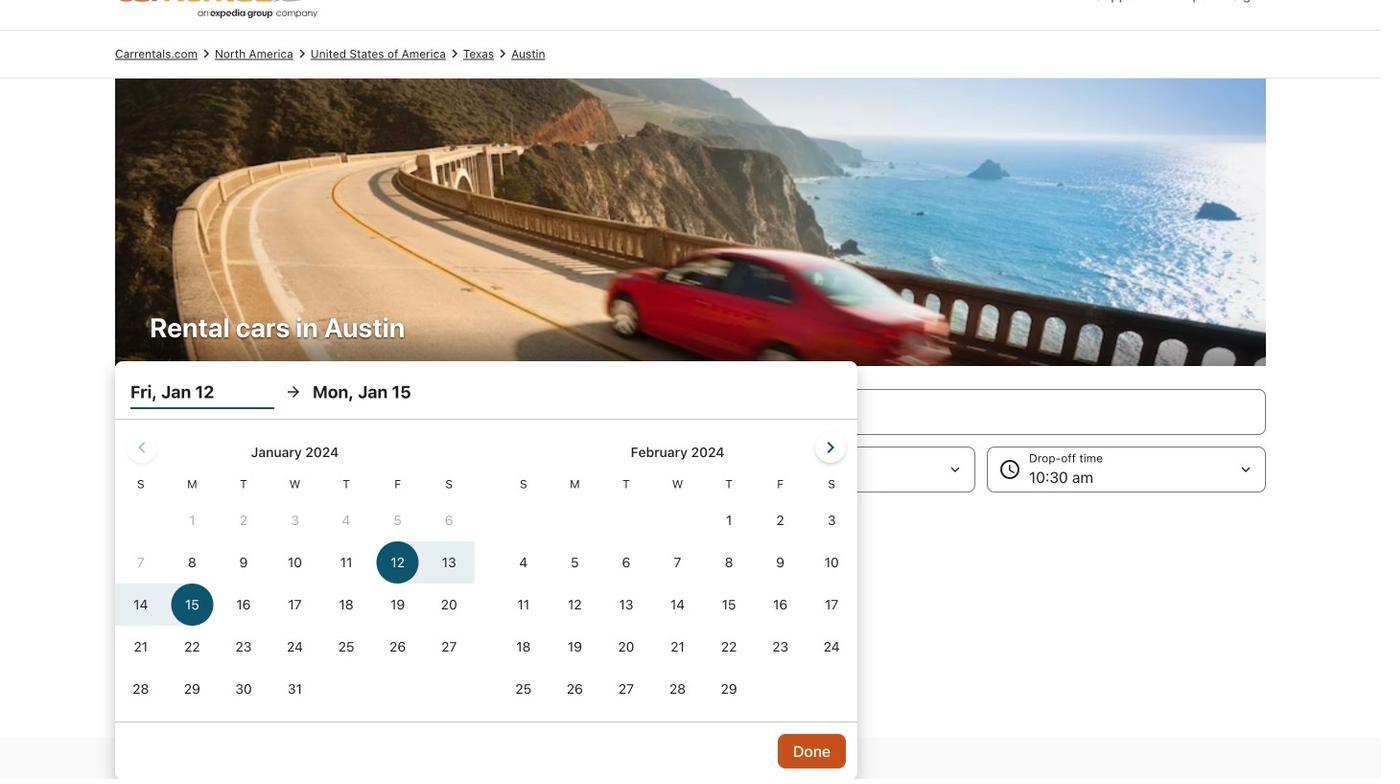 Task type: describe. For each thing, give the bounding box(es) containing it.
directional image
[[198, 45, 215, 62]]

breadcrumbs region
[[0, 30, 1381, 79]]



Task type: locate. For each thing, give the bounding box(es) containing it.
next month image
[[819, 436, 842, 459]]

0 horizontal spatial directional image
[[293, 45, 311, 62]]

previous month image
[[130, 436, 153, 459]]

2 horizontal spatial directional image
[[494, 45, 511, 62]]

1 horizontal spatial directional image
[[446, 45, 463, 62]]

directional image
[[293, 45, 311, 62], [446, 45, 463, 62], [494, 45, 511, 62]]

main content
[[0, 30, 1381, 780]]

1 directional image from the left
[[293, 45, 311, 62]]

3 directional image from the left
[[494, 45, 511, 62]]

carrentals logo image
[[115, 0, 322, 18]]

2 directional image from the left
[[446, 45, 463, 62]]



